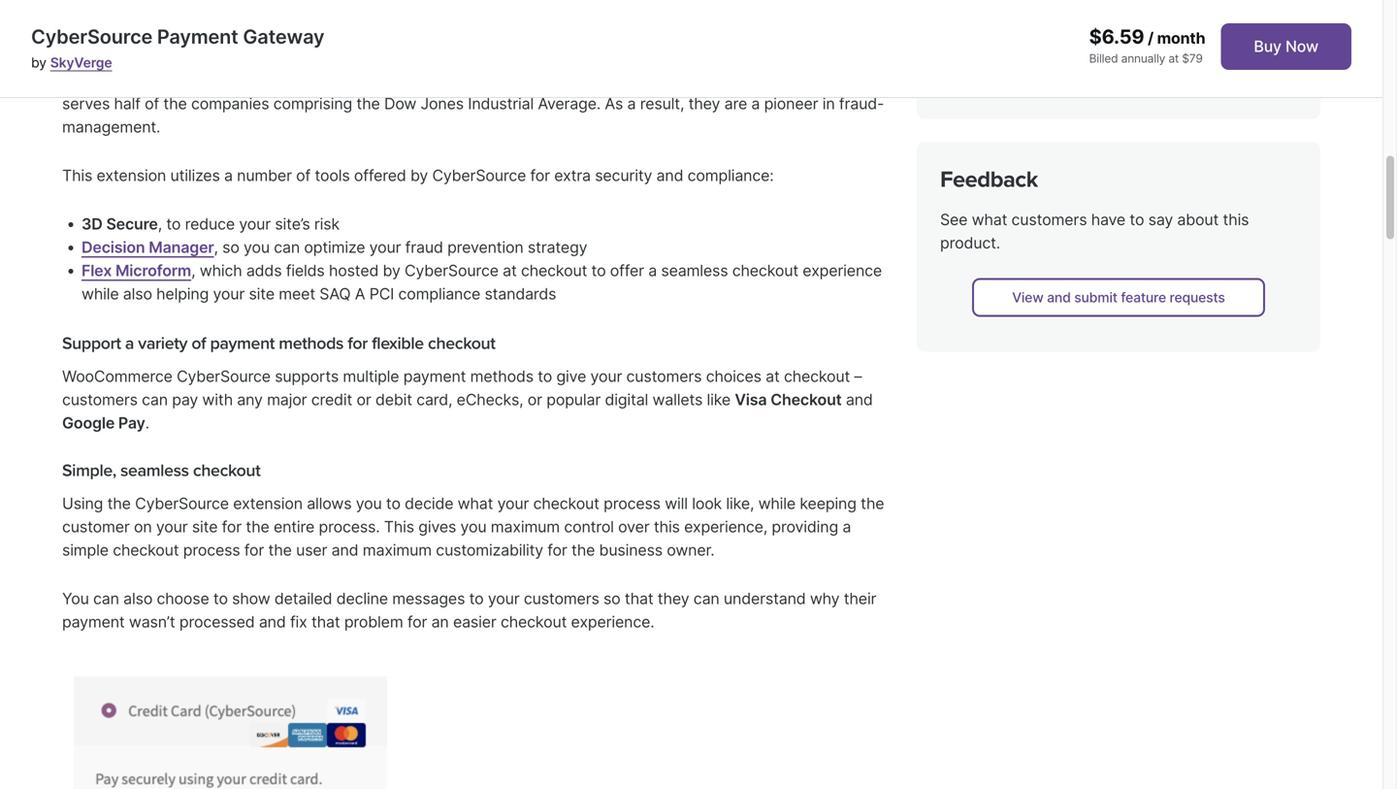 Task type: vqa. For each thing, say whether or not it's contained in the screenshot.
Woo
no



Task type: describe. For each thing, give the bounding box(es) containing it.
online
[[277, 71, 320, 90]]

microform
[[115, 261, 191, 280]]

your right on
[[156, 518, 188, 536]]

customizability
[[436, 541, 544, 560]]

can inside woocommerce cybersource supports multiple payment methods to give your customers choices at checkout – customers can pay with any major credit or debit card, echecks, or popular digital wallets like
[[142, 390, 168, 409]]

payment up any
[[210, 333, 275, 354]]

site inside using the cybersource extension allows you to decide what your checkout process will look like, while keeping the customer on your site for the entire process. this gives you maximum control over this experience, providing a simple checkout process for the user and maximum customizability for the business owner.
[[192, 518, 218, 536]]

for up the multiple
[[348, 333, 368, 354]]

for inside you can also choose to show detailed decline messages to your customers so that they can understand why their payment wasn't processed and fix that problem for an easier checkout experience.
[[408, 613, 427, 632]]

, which adds fields hosted by cybersource at checkout to offer a seamless checkout experience while also helping your site meet saq a pci compliance standards
[[82, 261, 882, 303]]

billed
[[1090, 51, 1119, 66]]

checkout up control
[[533, 494, 600, 513]]

with inside woocommerce cybersource supports multiple payment methods to give your customers choices at checkout – customers can pay with any major credit or debit card, echecks, or popular digital wallets like
[[202, 390, 233, 409]]

a inside , which adds fields hosted by cybersource at checkout to offer a seamless checkout experience while also helping your site meet saq a pci compliance standards
[[649, 261, 657, 280]]

gateway
[[243, 25, 325, 49]]

flex microform
[[82, 261, 191, 280]]

for down control
[[548, 541, 568, 560]]

in inside we're so confident in our woocommerce offering that we offer a 30-day money-back guarantee if you are unhappy with our products or service.
[[1061, 13, 1072, 29]]

woocommerce inside we're so confident in our woocommerce offering that we offer a 30-day money-back guarantee if you are unhappy with our products or service.
[[1100, 13, 1196, 29]]

dow
[[384, 94, 417, 113]]

skyverge link
[[50, 54, 112, 71]]

the left entire
[[246, 518, 269, 536]]

optimize
[[304, 238, 365, 257]]

half
[[114, 94, 141, 113]]

checkout up woocommerce cybersource supports multiple payment methods to give your customers choices at checkout – customers can pay with any major credit or debit card, echecks, or popular digital wallets like
[[428, 333, 496, 354]]

choices
[[706, 367, 762, 386]]

checkout down any
[[193, 460, 261, 481]]

payment up jones
[[398, 48, 461, 67]]

leader
[[249, 14, 296, 34]]

standards
[[485, 284, 557, 303]]

processing
[[605, 71, 683, 90]]

to inside 3d secure , to reduce your site's risk decision manager , so you can optimize your fraud prevention strategy
[[166, 214, 181, 233]]

provides
[[669, 48, 730, 67]]

the right 'keeping'
[[861, 494, 885, 513]]

with inside we're so confident in our woocommerce offering that we offer a 30-day money-back guarantee if you are unhappy with our products or service.
[[998, 51, 1025, 67]]

cybersource up pioneer
[[741, 71, 835, 90]]

can down owner.
[[694, 589, 720, 608]]

while for keeping
[[759, 494, 796, 513]]

simple, seamless checkout
[[62, 460, 261, 481]]

0 horizontal spatial extension
[[97, 166, 166, 185]]

0 horizontal spatial process
[[183, 541, 240, 560]]

number
[[237, 166, 292, 185]]

$6.59
[[1090, 25, 1145, 49]]

pay
[[172, 390, 198, 409]]

cybersource was the world's first ecommerce payment management company, and provides medium to large businesses (over $3 million in online processing) with an excellent payment processing option. cybersource serves half of the companies comprising the dow jones industrial average. as a result, they are a pioneer in fraud- management.
[[62, 48, 884, 137]]

feature
[[1121, 289, 1167, 306]]

customers inside you can also choose to show detailed decline messages to your customers so that they can understand why their payment wasn't processed and fix that problem for an easier checkout experience.
[[524, 589, 600, 608]]

industrial
[[468, 94, 534, 113]]

an inside "cybersource was the world's first ecommerce payment management company, and provides medium to large businesses (over $3 million in online processing) with an excellent payment processing option. cybersource serves half of the companies comprising the dow jones industrial average. as a result, they are a pioneer in fraud- management."
[[448, 71, 465, 90]]

business
[[599, 541, 663, 560]]

to inside , which adds fields hosted by cybersource at checkout to offer a seamless checkout experience while also helping your site meet saq a pci compliance standards
[[592, 261, 606, 280]]

entire
[[274, 518, 315, 536]]

support a variety of payment methods for flexible checkout
[[62, 333, 496, 354]]

first
[[275, 48, 303, 67]]

offered
[[354, 166, 406, 185]]

process payments with a leader in fraud management
[[62, 14, 458, 34]]

meet
[[279, 284, 315, 303]]

owner.
[[667, 541, 715, 560]]

customers up wallets
[[627, 367, 702, 386]]

with up world's
[[201, 14, 232, 34]]

supports
[[275, 367, 339, 386]]

1 horizontal spatial of
[[192, 333, 206, 354]]

companies
[[191, 94, 269, 113]]

process.
[[319, 518, 380, 536]]

why
[[810, 589, 840, 608]]

1 horizontal spatial that
[[625, 589, 654, 608]]

cybersource payment gateway by skyverge
[[31, 25, 325, 71]]

/
[[1148, 29, 1154, 48]]

your inside woocommerce cybersource supports multiple payment methods to give your customers choices at checkout – customers can pay with any major credit or debit card, echecks, or popular digital wallets like
[[591, 367, 622, 386]]

checkout down strategy
[[521, 261, 587, 280]]

confident
[[998, 13, 1057, 29]]

0 horizontal spatial maximum
[[363, 541, 432, 560]]

strategy
[[528, 238, 588, 257]]

your up the customizability
[[498, 494, 529, 513]]

result,
[[640, 94, 685, 113]]

cybersource inside , which adds fields hosted by cybersource at checkout to offer a seamless checkout experience while also helping your site meet saq a pci compliance standards
[[405, 261, 499, 280]]

give
[[557, 367, 587, 386]]

easier
[[453, 613, 497, 632]]

0 horizontal spatial this
[[62, 166, 92, 185]]

site inside , which adds fields hosted by cybersource at checkout to offer a seamless checkout experience while also helping your site meet saq a pci compliance standards
[[249, 284, 275, 303]]

you inside 3d secure , to reduce your site's risk decision manager , so you can optimize your fraud prevention strategy
[[244, 238, 270, 257]]

what inside using the cybersource extension allows you to decide what your checkout process will look like, while keeping the customer on your site for the entire process. this gives you maximum control over this experience, providing a simple checkout process for the user and maximum customizability for the business owner.
[[458, 494, 493, 513]]

skyverge
[[50, 54, 112, 71]]

can inside 3d secure , to reduce your site's risk decision manager , so you can optimize your fraud prevention strategy
[[274, 238, 300, 257]]

as
[[605, 94, 623, 113]]

2 horizontal spatial of
[[296, 166, 311, 185]]

like
[[707, 390, 731, 409]]

buy now
[[1255, 37, 1319, 56]]

the up $3
[[193, 48, 217, 67]]

so inside 3d secure , to reduce your site's risk decision manager , so you can optimize your fraud prevention strategy
[[222, 238, 240, 257]]

helping
[[156, 284, 209, 303]]

1 vertical spatial our
[[1029, 51, 1049, 67]]

compliance:
[[688, 166, 774, 185]]

tools
[[315, 166, 350, 185]]

company,
[[564, 48, 633, 67]]

at inside , which adds fields hosted by cybersource at checkout to offer a seamless checkout experience while also helping your site meet saq a pci compliance standards
[[503, 261, 517, 280]]

cybersource inside woocommerce cybersource supports multiple payment methods to give your customers choices at checkout – customers can pay with any major credit or debit card, echecks, or popular digital wallets like
[[177, 367, 271, 386]]

month
[[1158, 29, 1206, 48]]

which
[[200, 261, 242, 280]]

for left extra
[[531, 166, 550, 185]]

checkout inside you can also choose to show detailed decline messages to your customers so that they can understand why their payment wasn't processed and fix that problem for an easier checkout experience.
[[501, 613, 567, 632]]

keeping
[[800, 494, 857, 513]]

at inside woocommerce cybersource supports multiple payment methods to give your customers choices at checkout – customers can pay with any major credit or debit card, echecks, or popular digital wallets like
[[766, 367, 780, 386]]

product.
[[941, 233, 1001, 252]]

also inside , which adds fields hosted by cybersource at checkout to offer a seamless checkout experience while also helping your site meet saq a pci compliance standards
[[123, 284, 152, 303]]

businesses
[[62, 71, 142, 90]]

your inside you can also choose to show detailed decline messages to your customers so that they can understand why their payment wasn't processed and fix that problem for an easier checkout experience.
[[488, 589, 520, 608]]

0 vertical spatial ,
[[158, 214, 162, 233]]

using the cybersource extension allows you to decide what your checkout process will look like, while keeping the customer on your site for the entire process. this gives you maximum control over this experience, providing a simple checkout process for the user and maximum customizability for the business owner.
[[62, 494, 885, 560]]

problem
[[344, 613, 403, 632]]

in left fraud-
[[823, 94, 835, 113]]

prevention
[[448, 238, 524, 257]]

the down entire
[[268, 541, 292, 560]]

the down processing)
[[357, 94, 380, 113]]

experience
[[803, 261, 882, 280]]

now
[[1286, 37, 1319, 56]]

fields
[[286, 261, 325, 280]]

process
[[62, 14, 120, 34]]

, inside , which adds fields hosted by cybersource at checkout to offer a seamless checkout experience while also helping your site meet saq a pci compliance standards
[[191, 261, 196, 280]]

so inside you can also choose to show detailed decline messages to your customers so that they can understand why their payment wasn't processed and fix that problem for an easier checkout experience.
[[604, 589, 621, 608]]

and inside you can also choose to show detailed decline messages to your customers so that they can understand why their payment wasn't processed and fix that problem for an easier checkout experience.
[[259, 613, 286, 632]]

1 vertical spatial by
[[411, 166, 428, 185]]

flex microform link
[[82, 261, 191, 280]]

30-
[[1007, 32, 1030, 48]]

you
[[62, 589, 89, 608]]

$79
[[1183, 51, 1203, 66]]

compliance
[[398, 284, 481, 303]]

and inside "cybersource was the world's first ecommerce payment management company, and provides medium to large businesses (over $3 million in online processing) with an excellent payment processing option. cybersource serves half of the companies comprising the dow jones industrial average. as a result, they are a pioneer in fraud- management."
[[637, 48, 664, 67]]

visa
[[735, 390, 767, 409]]

payment up average.
[[538, 71, 600, 90]]

view and submit feature requests link
[[973, 278, 1266, 317]]

major
[[267, 390, 307, 409]]

jones
[[421, 94, 464, 113]]

checkout left experience at right top
[[733, 261, 799, 280]]

gives
[[419, 518, 456, 536]]

are inside we're so confident in our woocommerce offering that we offer a 30-day money-back guarantee if you are unhappy with our products or service.
[[1244, 32, 1264, 48]]

for left entire
[[222, 518, 242, 536]]

simple,
[[62, 460, 116, 481]]

this inside see what customers have to say about this product.
[[1224, 210, 1250, 229]]

buy
[[1255, 37, 1282, 56]]

in down world's
[[261, 71, 273, 90]]

have
[[1092, 210, 1126, 229]]

your inside , which adds fields hosted by cybersource at checkout to offer a seamless checkout experience while also helping your site meet saq a pci compliance standards
[[213, 284, 245, 303]]

the down control
[[572, 541, 595, 560]]

and right security
[[657, 166, 684, 185]]

2 vertical spatial that
[[312, 613, 340, 632]]

to inside using the cybersource extension allows you to decide what your checkout process will look like, while keeping the customer on your site for the entire process. this gives you maximum control over this experience, providing a simple checkout process for the user and maximum customizability for the business owner.
[[386, 494, 401, 513]]

google
[[62, 414, 115, 433]]

the down (over
[[163, 94, 187, 113]]

support
[[62, 333, 121, 354]]



Task type: locate. For each thing, give the bounding box(es) containing it.
cybersource down simple, seamless checkout
[[135, 494, 229, 513]]

money-
[[1057, 32, 1105, 48]]

offer inside , which adds fields hosted by cybersource at checkout to offer a seamless checkout experience while also helping your site meet saq a pci compliance standards
[[610, 261, 644, 280]]

seamless inside , which adds fields hosted by cybersource at checkout to offer a seamless checkout experience while also helping your site meet saq a pci compliance standards
[[661, 261, 728, 280]]

with left any
[[202, 390, 233, 409]]

security
[[595, 166, 653, 185]]

1 horizontal spatial process
[[604, 494, 661, 513]]

1 horizontal spatial or
[[528, 390, 543, 409]]

–
[[855, 367, 862, 386]]

so up experience.
[[604, 589, 621, 608]]

2 horizontal spatial at
[[1169, 51, 1179, 66]]

1 vertical spatial they
[[658, 589, 690, 608]]

by inside cybersource payment gateway by skyverge
[[31, 54, 47, 71]]

your up 'easier'
[[488, 589, 520, 608]]

fix
[[290, 613, 307, 632]]

2 vertical spatial of
[[192, 333, 206, 354]]

messages
[[392, 589, 465, 608]]

at up standards
[[503, 261, 517, 280]]

0 horizontal spatial what
[[458, 494, 493, 513]]

checkout inside woocommerce cybersource supports multiple payment methods to give your customers choices at checkout – customers can pay with any major credit or debit card, echecks, or popular digital wallets like
[[784, 367, 850, 386]]

cybersource up businesses
[[62, 48, 156, 67]]

we're so confident in our woocommerce offering that we offer a 30-day money-back guarantee if you are unhappy with our products or service.
[[941, 13, 1277, 67]]

what
[[972, 210, 1008, 229], [458, 494, 493, 513]]

popular
[[547, 390, 601, 409]]

1 vertical spatial maximum
[[363, 541, 432, 560]]

2 vertical spatial so
[[604, 589, 621, 608]]

they
[[689, 94, 721, 113], [658, 589, 690, 608]]

payment up card,
[[404, 367, 466, 386]]

world's
[[221, 48, 270, 67]]

2 horizontal spatial ,
[[214, 238, 218, 257]]

in up money-
[[1061, 13, 1072, 29]]

2 horizontal spatial by
[[411, 166, 428, 185]]

0 vertical spatial seamless
[[661, 261, 728, 280]]

back
[[1105, 32, 1135, 48]]

1 vertical spatial woocommerce
[[62, 367, 173, 386]]

providing
[[772, 518, 839, 536]]

0 vertical spatial what
[[972, 210, 1008, 229]]

management up ecommerce
[[360, 14, 458, 34]]

requests
[[1170, 289, 1226, 306]]

at up 'visa' in the right of the page
[[766, 367, 780, 386]]

this inside using the cybersource extension allows you to decide what your checkout process will look like, while keeping the customer on your site for the entire process. this gives you maximum control over this experience, providing a simple checkout process for the user and maximum customizability for the business owner.
[[654, 518, 680, 536]]

and inside "link"
[[1047, 289, 1071, 306]]

extension inside using the cybersource extension allows you to decide what your checkout process will look like, while keeping the customer on your site for the entire process. this gives you maximum control over this experience, providing a simple checkout process for the user and maximum customizability for the business owner.
[[233, 494, 303, 513]]

1 horizontal spatial site
[[249, 284, 275, 303]]

fraud inside 3d secure , to reduce your site's risk decision manager , so you can optimize your fraud prevention strategy
[[405, 238, 443, 257]]

experience.
[[571, 613, 655, 632]]

any
[[237, 390, 263, 409]]

1 vertical spatial ,
[[214, 238, 218, 257]]

cybersource up any
[[177, 367, 271, 386]]

while inside , which adds fields hosted by cybersource at checkout to offer a seamless checkout experience while also helping your site meet saq a pci compliance standards
[[82, 284, 119, 303]]

1 vertical spatial this
[[384, 518, 414, 536]]

our
[[1075, 13, 1096, 29], [1029, 51, 1049, 67]]

your down which
[[213, 284, 245, 303]]

while inside using the cybersource extension allows you to decide what your checkout process will look like, while keeping the customer on your site for the entire process. this gives you maximum control over this experience, providing a simple checkout process for the user and maximum customizability for the business owner.
[[759, 494, 796, 513]]

and right view
[[1047, 289, 1071, 306]]

1 horizontal spatial seamless
[[661, 261, 728, 280]]

experience,
[[684, 518, 768, 536]]

1 horizontal spatial our
[[1075, 13, 1096, 29]]

0 vertical spatial methods
[[279, 333, 344, 354]]

a inside we're so confident in our woocommerce offering that we offer a 30-day money-back guarantee if you are unhappy with our products or service.
[[996, 32, 1003, 48]]

risk
[[314, 214, 340, 233]]

processing)
[[324, 71, 409, 90]]

decline
[[337, 589, 388, 608]]

flex
[[82, 261, 112, 280]]

to inside see what customers have to say about this product.
[[1130, 210, 1145, 229]]

if
[[1206, 32, 1214, 48]]

fraud
[[317, 14, 356, 34], [405, 238, 443, 257]]

customers inside see what customers have to say about this product.
[[1012, 210, 1088, 229]]

you up the customizability
[[461, 518, 487, 536]]

woocommerce inside woocommerce cybersource supports multiple payment methods to give your customers choices at checkout – customers can pay with any major credit or debit card, echecks, or popular digital wallets like
[[62, 367, 173, 386]]

decision
[[82, 238, 145, 257]]

0 vertical spatial maximum
[[491, 518, 560, 536]]

an up jones
[[448, 71, 465, 90]]

2 vertical spatial ,
[[191, 261, 196, 280]]

extension up secure
[[97, 166, 166, 185]]

0 vertical spatial woocommerce
[[1100, 13, 1196, 29]]

our up money-
[[1075, 13, 1096, 29]]

0 horizontal spatial are
[[725, 94, 748, 113]]

echecks,
[[457, 390, 524, 409]]

cybersource inside using the cybersource extension allows you to decide what your checkout process will look like, while keeping the customer on your site for the entire process. this gives you maximum control over this experience, providing a simple checkout process for the user and maximum customizability for the business owner.
[[135, 494, 229, 513]]

excellent
[[469, 71, 534, 90]]

digital
[[605, 390, 649, 409]]

guarantee
[[1139, 32, 1203, 48]]

0 vertical spatial an
[[448, 71, 465, 90]]

while up providing
[[759, 494, 796, 513]]

while
[[82, 284, 119, 303], [759, 494, 796, 513]]

customers left have
[[1012, 210, 1088, 229]]

1 horizontal spatial so
[[604, 589, 621, 608]]

1 horizontal spatial management
[[465, 48, 559, 67]]

and down the process.
[[332, 541, 359, 560]]

1 horizontal spatial extension
[[233, 494, 303, 513]]

process up over
[[604, 494, 661, 513]]

2 vertical spatial at
[[766, 367, 780, 386]]

cybersource up skyverge link at the top left
[[31, 25, 153, 49]]

while down flex
[[82, 284, 119, 303]]

comprising
[[273, 94, 352, 113]]

by left skyverge
[[31, 54, 47, 71]]

$6.59 / month billed annually at $79
[[1090, 25, 1206, 66]]

you up the process.
[[356, 494, 382, 513]]

0 horizontal spatial site
[[192, 518, 218, 536]]

what inside see what customers have to say about this product.
[[972, 210, 1008, 229]]

payment down you
[[62, 613, 125, 632]]

.
[[145, 414, 149, 433]]

1 horizontal spatial this
[[384, 518, 414, 536]]

an down messages
[[432, 613, 449, 632]]

2 vertical spatial by
[[383, 261, 401, 280]]

pay
[[118, 414, 145, 433]]

0 horizontal spatial so
[[222, 238, 240, 257]]

are down 'option.'
[[725, 94, 748, 113]]

1 vertical spatial process
[[183, 541, 240, 560]]

debit
[[376, 390, 412, 409]]

payment
[[398, 48, 461, 67], [538, 71, 600, 90], [210, 333, 275, 354], [404, 367, 466, 386], [62, 613, 125, 632]]

management for payment
[[465, 48, 559, 67]]

extra
[[555, 166, 591, 185]]

you up adds
[[244, 238, 270, 257]]

or inside we're so confident in our woocommerce offering that we offer a 30-day money-back guarantee if you are unhappy with our products or service.
[[1112, 51, 1125, 67]]

payment inside woocommerce cybersource supports multiple payment methods to give your customers choices at checkout – customers can pay with any major credit or debit card, echecks, or popular digital wallets like
[[404, 367, 466, 386]]

so right we're
[[979, 13, 994, 29]]

process up "choose"
[[183, 541, 240, 560]]

0 horizontal spatial our
[[1029, 51, 1049, 67]]

checkout up checkout
[[784, 367, 850, 386]]

or down the back
[[1112, 51, 1125, 67]]

0 vertical spatial process
[[604, 494, 661, 513]]

your left "site's"
[[239, 214, 271, 233]]

pci
[[370, 284, 394, 303]]

0 vertical spatial they
[[689, 94, 721, 113]]

saq
[[320, 284, 351, 303]]

checkout down on
[[113, 541, 179, 560]]

of left tools
[[296, 166, 311, 185]]

, up helping
[[191, 261, 196, 280]]

2 horizontal spatial so
[[979, 13, 994, 29]]

1 horizontal spatial by
[[383, 261, 401, 280]]

1 vertical spatial so
[[222, 238, 240, 257]]

or left popular at the left of the page
[[528, 390, 543, 409]]

we're
[[941, 13, 976, 29]]

at
[[1169, 51, 1179, 66], [503, 261, 517, 280], [766, 367, 780, 386]]

1 horizontal spatial maximum
[[491, 518, 560, 536]]

0 horizontal spatial of
[[145, 94, 159, 113]]

this down will
[[654, 518, 680, 536]]

0 vertical spatial also
[[123, 284, 152, 303]]

2 horizontal spatial or
[[1112, 51, 1125, 67]]

customers up google
[[62, 390, 138, 409]]

fraud-
[[840, 94, 884, 113]]

you
[[1218, 32, 1240, 48], [244, 238, 270, 257], [356, 494, 382, 513], [461, 518, 487, 536]]

0 vertical spatial this
[[62, 166, 92, 185]]

or down the multiple
[[357, 390, 371, 409]]

0 vertical spatial site
[[249, 284, 275, 303]]

0 vertical spatial management
[[360, 14, 458, 34]]

1 vertical spatial seamless
[[120, 460, 189, 481]]

can down "site's"
[[274, 238, 300, 257]]

for down messages
[[408, 613, 427, 632]]

site's
[[275, 214, 310, 233]]

site down adds
[[249, 284, 275, 303]]

cybersource inside cybersource payment gateway by skyverge
[[31, 25, 153, 49]]

this down decide on the left bottom of the page
[[384, 518, 414, 536]]

with up jones
[[413, 71, 443, 90]]

also inside you can also choose to show detailed decline messages to your customers so that they can understand why their payment wasn't processed and fix that problem for an easier checkout experience.
[[123, 589, 153, 608]]

1 horizontal spatial are
[[1244, 32, 1264, 48]]

0 vertical spatial this
[[1224, 210, 1250, 229]]

0 vertical spatial our
[[1075, 13, 1096, 29]]

you right if
[[1218, 32, 1240, 48]]

by right offered
[[411, 166, 428, 185]]

average.
[[538, 94, 601, 113]]

your
[[239, 214, 271, 233], [369, 238, 401, 257], [213, 284, 245, 303], [591, 367, 622, 386], [498, 494, 529, 513], [156, 518, 188, 536], [488, 589, 520, 608]]

cybersource up prevention
[[432, 166, 526, 185]]

they inside "cybersource was the world's first ecommerce payment management company, and provides medium to large businesses (over $3 million in online processing) with an excellent payment processing option. cybersource serves half of the companies comprising the dow jones industrial average. as a result, they are a pioneer in fraud- management."
[[689, 94, 721, 113]]

checkout right 'easier'
[[501, 613, 567, 632]]

payment inside you can also choose to show detailed decline messages to your customers so that they can understand why their payment wasn't processed and fix that problem for an easier checkout experience.
[[62, 613, 125, 632]]

are inside "cybersource was the world's first ecommerce payment management company, and provides medium to large businesses (over $3 million in online processing) with an excellent payment processing option. cybersource serves half of the companies comprising the dow jones industrial average. as a result, they are a pioneer in fraud- management."
[[725, 94, 748, 113]]

by inside , which adds fields hosted by cybersource at checkout to offer a seamless checkout experience while also helping your site meet saq a pci compliance standards
[[383, 261, 401, 280]]

1 vertical spatial fraud
[[405, 238, 443, 257]]

products
[[1053, 51, 1109, 67]]

1 horizontal spatial this
[[1224, 210, 1250, 229]]

1 vertical spatial while
[[759, 494, 796, 513]]

on
[[134, 518, 152, 536]]

your up digital
[[591, 367, 622, 386]]

can up .
[[142, 390, 168, 409]]

site
[[249, 284, 275, 303], [192, 518, 218, 536]]

fraud up ecommerce
[[317, 14, 356, 34]]

can right you
[[93, 589, 119, 608]]

of right 'half'
[[145, 94, 159, 113]]

methods for for
[[279, 333, 344, 354]]

your up the hosted
[[369, 238, 401, 257]]

and down –
[[846, 390, 873, 409]]

methods for to
[[470, 367, 534, 386]]

this inside using the cybersource extension allows you to decide what your checkout process will look like, while keeping the customer on your site for the entire process. this gives you maximum control over this experience, providing a simple checkout process for the user and maximum customizability for the business owner.
[[384, 518, 414, 536]]

decide
[[405, 494, 454, 513]]

1 vertical spatial an
[[432, 613, 449, 632]]

and inside visa checkout and google pay .
[[846, 390, 873, 409]]

management up excellent
[[465, 48, 559, 67]]

manager
[[149, 238, 214, 257]]

offering
[[1200, 13, 1248, 29]]

will
[[665, 494, 688, 513]]

and inside using the cybersource extension allows you to decide what your checkout process will look like, while keeping the customer on your site for the entire process. this gives you maximum control over this experience, providing a simple checkout process for the user and maximum customizability for the business owner.
[[332, 541, 359, 560]]

of right variety
[[192, 333, 206, 354]]

this right 'about'
[[1224, 210, 1250, 229]]

they down owner.
[[658, 589, 690, 608]]

they inside you can also choose to show detailed decline messages to your customers so that they can understand why their payment wasn't processed and fix that problem for an easier checkout experience.
[[658, 589, 690, 608]]

choose
[[157, 589, 209, 608]]

methods inside woocommerce cybersource supports multiple payment methods to give your customers choices at checkout – customers can pay with any major credit or debit card, echecks, or popular digital wallets like
[[470, 367, 534, 386]]

over
[[618, 518, 650, 536]]

variety
[[138, 333, 187, 354]]

1 horizontal spatial while
[[759, 494, 796, 513]]

management inside "cybersource was the world's first ecommerce payment management company, and provides medium to large businesses (over $3 million in online processing) with an excellent payment processing option. cybersource serves half of the companies comprising the dow jones industrial average. as a result, they are a pioneer in fraud- management."
[[465, 48, 559, 67]]

in right leader on the top
[[300, 14, 313, 34]]

a
[[355, 284, 365, 303]]

1 vertical spatial methods
[[470, 367, 534, 386]]

1 vertical spatial are
[[725, 94, 748, 113]]

0 vertical spatial at
[[1169, 51, 1179, 66]]

multiple
[[343, 367, 399, 386]]

2 horizontal spatial that
[[1252, 13, 1277, 29]]

1 vertical spatial site
[[192, 518, 218, 536]]

also down flex microform
[[123, 284, 152, 303]]

so up which
[[222, 238, 240, 257]]

0 horizontal spatial by
[[31, 54, 47, 71]]

woocommerce
[[1100, 13, 1196, 29], [62, 367, 173, 386]]

0 horizontal spatial that
[[312, 613, 340, 632]]

0 horizontal spatial fraud
[[317, 14, 356, 34]]

0 vertical spatial that
[[1252, 13, 1277, 29]]

also up wasn't
[[123, 589, 153, 608]]

, up which
[[214, 238, 218, 257]]

to inside woocommerce cybersource supports multiple payment methods to give your customers choices at checkout – customers can pay with any major credit or debit card, echecks, or popular digital wallets like
[[538, 367, 552, 386]]

control
[[564, 518, 614, 536]]

with inside "cybersource was the world's first ecommerce payment management company, and provides medium to large businesses (over $3 million in online processing) with an excellent payment processing option. cybersource serves half of the companies comprising the dow jones industrial average. as a result, they are a pioneer in fraud- management."
[[413, 71, 443, 90]]

(over
[[147, 71, 183, 90]]

0 horizontal spatial woocommerce
[[62, 367, 173, 386]]

that
[[1252, 13, 1277, 29], [625, 589, 654, 608], [312, 613, 340, 632]]

0 horizontal spatial at
[[503, 261, 517, 280]]

to inside "cybersource was the world's first ecommerce payment management company, and provides medium to large businesses (over $3 million in online processing) with an excellent payment processing option. cybersource serves half of the companies comprising the dow jones industrial average. as a result, they are a pioneer in fraud- management."
[[796, 48, 811, 67]]

methods up echecks,
[[470, 367, 534, 386]]

offer inside we're so confident in our woocommerce offering that we offer a 30-day money-back guarantee if you are unhappy with our products or service.
[[963, 32, 992, 48]]

an inside you can also choose to show detailed decline messages to your customers so that they can understand why their payment wasn't processed and fix that problem for an easier checkout experience.
[[432, 613, 449, 632]]

at inside $6.59 / month billed annually at $79
[[1169, 51, 1179, 66]]

customer
[[62, 518, 130, 536]]

detailed
[[275, 589, 332, 608]]

1 vertical spatial extension
[[233, 494, 303, 513]]

customers up experience.
[[524, 589, 600, 608]]

0 vertical spatial while
[[82, 284, 119, 303]]

0 vertical spatial fraud
[[317, 14, 356, 34]]

using
[[62, 494, 103, 513]]

methods up the supports
[[279, 333, 344, 354]]

the up customer
[[107, 494, 131, 513]]

1 vertical spatial at
[[503, 261, 517, 280]]

serves
[[62, 94, 110, 113]]

a inside using the cybersource extension allows you to decide what your checkout process will look like, while keeping the customer on your site for the entire process. this gives you maximum control over this experience, providing a simple checkout process for the user and maximum customizability for the business owner.
[[843, 518, 851, 536]]

flexible
[[372, 333, 424, 354]]

1 vertical spatial that
[[625, 589, 654, 608]]

1 horizontal spatial ,
[[191, 261, 196, 280]]

0 vertical spatial extension
[[97, 166, 166, 185]]

0 horizontal spatial or
[[357, 390, 371, 409]]

1 vertical spatial management
[[465, 48, 559, 67]]

maximum down gives
[[363, 541, 432, 560]]

by up pci on the left top of page
[[383, 261, 401, 280]]

that inside we're so confident in our woocommerce offering that we offer a 30-day money-back guarantee if you are unhappy with our products or service.
[[1252, 13, 1277, 29]]

maximum up the customizability
[[491, 518, 560, 536]]

that up the buy
[[1252, 13, 1277, 29]]

that up experience.
[[625, 589, 654, 608]]

1 vertical spatial this
[[654, 518, 680, 536]]

view and submit feature requests
[[1013, 289, 1226, 306]]

1 horizontal spatial what
[[972, 210, 1008, 229]]

what right decide on the left bottom of the page
[[458, 494, 493, 513]]

0 vertical spatial of
[[145, 94, 159, 113]]

buy now link
[[1222, 23, 1352, 70]]

by
[[31, 54, 47, 71], [411, 166, 428, 185], [383, 261, 401, 280]]

of
[[145, 94, 159, 113], [296, 166, 311, 185], [192, 333, 206, 354]]

user
[[296, 541, 327, 560]]

so inside we're so confident in our woocommerce offering that we offer a 30-day money-back guarantee if you are unhappy with our products or service.
[[979, 13, 994, 29]]

0 vertical spatial are
[[1244, 32, 1264, 48]]

0 horizontal spatial methods
[[279, 333, 344, 354]]

feedback
[[941, 166, 1038, 193]]

1 horizontal spatial woocommerce
[[1100, 13, 1196, 29]]

1 horizontal spatial methods
[[470, 367, 534, 386]]

secure
[[106, 214, 158, 233]]

our down the day
[[1029, 51, 1049, 67]]

3d
[[82, 214, 103, 233]]

0 vertical spatial so
[[979, 13, 994, 29]]

0 horizontal spatial this
[[654, 518, 680, 536]]

1 vertical spatial of
[[296, 166, 311, 185]]

0 horizontal spatial seamless
[[120, 460, 189, 481]]

1 horizontal spatial fraud
[[405, 238, 443, 257]]

you inside we're so confident in our woocommerce offering that we offer a 30-day money-back guarantee if you are unhappy with our products or service.
[[1218, 32, 1240, 48]]

payment
[[157, 25, 238, 49]]

decision manager link
[[82, 238, 214, 257]]

,
[[158, 214, 162, 233], [214, 238, 218, 257], [191, 261, 196, 280]]

while for also
[[82, 284, 119, 303]]

that right fix
[[312, 613, 340, 632]]

0 horizontal spatial offer
[[610, 261, 644, 280]]

look
[[692, 494, 722, 513]]

offer
[[963, 32, 992, 48], [610, 261, 644, 280]]

cybersource up compliance at the left
[[405, 261, 499, 280]]

offer down security
[[610, 261, 644, 280]]

for up show
[[244, 541, 264, 560]]

1 vertical spatial also
[[123, 589, 153, 608]]

1 vertical spatial what
[[458, 494, 493, 513]]

management for fraud
[[360, 14, 458, 34]]

of inside "cybersource was the world's first ecommerce payment management company, and provides medium to large businesses (over $3 million in online processing) with an excellent payment processing option. cybersource serves half of the companies comprising the dow jones industrial average. as a result, they are a pioneer in fraud- management."
[[145, 94, 159, 113]]



